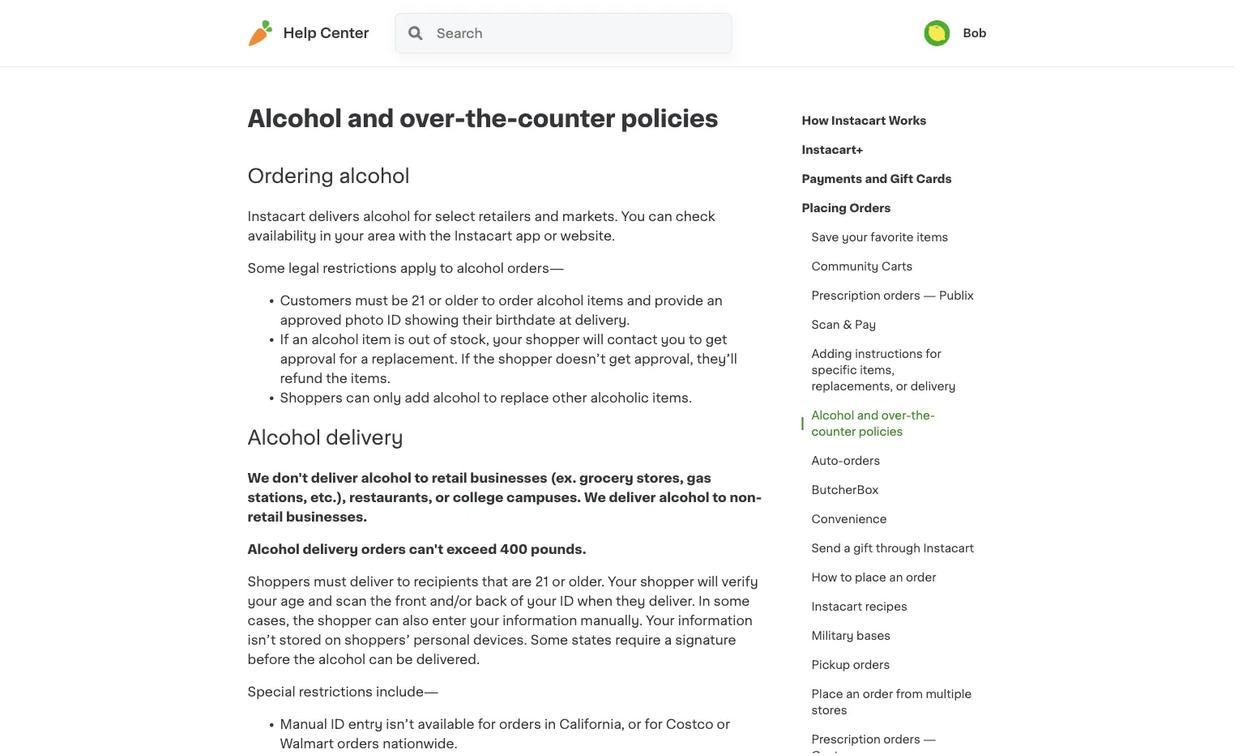 Task type: locate. For each thing, give the bounding box(es) containing it.
2 horizontal spatial a
[[844, 543, 851, 555]]

orders down place an order from multiple stores link
[[884, 735, 921, 746]]

0 horizontal spatial if
[[280, 333, 289, 346]]

bob link
[[925, 20, 987, 46]]

recipients
[[414, 576, 479, 589]]

are
[[512, 576, 532, 589]]

butcherbox
[[812, 485, 879, 496]]

1 horizontal spatial order
[[863, 689, 894, 700]]

in inside manual id entry isn't available for orders in california, or for costco or walmart orders nationwide.
[[545, 719, 556, 732]]

shopper down at
[[526, 333, 580, 346]]

isn't
[[248, 635, 276, 648], [386, 719, 415, 732]]

0 vertical spatial retail
[[432, 472, 467, 485]]

help center
[[283, 26, 369, 40]]

1 horizontal spatial your
[[646, 615, 675, 628]]

orders inside prescription orders — costco
[[884, 735, 921, 746]]

alcohol for alcohol and over-the-counter policies
[[248, 107, 342, 131]]

0 horizontal spatial order
[[499, 294, 533, 307]]

verify
[[722, 576, 759, 589]]

your down birthdate
[[493, 333, 522, 346]]

1 vertical spatial costco
[[812, 751, 854, 755]]

for right available
[[478, 719, 496, 732]]

in left california,
[[545, 719, 556, 732]]

retail up college
[[432, 472, 467, 485]]

your up they
[[608, 576, 637, 589]]

0 horizontal spatial we
[[248, 472, 269, 485]]

for right california,
[[645, 719, 663, 732]]

0 horizontal spatial must
[[314, 576, 347, 589]]

how instacart works
[[802, 115, 927, 126]]

deliver inside shoppers must deliver to recipients that are 21 or older. your shopper will verify your age and scan the front and/or back of your id when they deliver. in some cases, the shopper can also enter your information manually. your information isn't stored on shoppers' personal devices.
[[350, 576, 394, 589]]

older
[[445, 294, 479, 307]]

id down older.
[[560, 596, 574, 609]]

we
[[248, 472, 269, 485], [584, 492, 606, 505]]

grocery
[[580, 472, 634, 485]]

1 vertical spatial isn't
[[386, 719, 415, 732]]

prescription for prescription orders — publix
[[812, 290, 881, 302]]

0 horizontal spatial counter
[[518, 107, 616, 131]]

doesn't
[[556, 353, 606, 366]]

order left "from"
[[863, 689, 894, 700]]

a left gift
[[844, 543, 851, 555]]

— down "multiple"
[[924, 735, 937, 746]]

must up photo
[[355, 294, 388, 307]]

in
[[699, 596, 711, 609]]

1 vertical spatial must
[[314, 576, 347, 589]]

some inside some states require a signature before the alcohol can be delivered.
[[531, 635, 568, 648]]

the down the select
[[430, 229, 451, 242]]

place
[[855, 572, 887, 584]]

1 vertical spatial retail
[[248, 511, 283, 524]]

of right out
[[433, 333, 447, 346]]

military bases
[[812, 631, 891, 642]]

0 vertical spatial order
[[499, 294, 533, 307]]

alcohol up don't
[[248, 429, 321, 448]]

0 horizontal spatial will
[[583, 333, 604, 346]]

policies for alcohol and over-the-counter policies
[[621, 107, 719, 131]]

how down send
[[812, 572, 838, 584]]

can right you at the right top
[[649, 210, 673, 223]]

0 vertical spatial items
[[917, 232, 949, 243]]

alcohol inside "alcohol and over-the- counter policies"
[[812, 410, 855, 422]]

must up scan
[[314, 576, 347, 589]]

be inside customers must be 21 or older to order alcohol items and provide an approved photo id showing their birthdate at delivery. if an alcohol item is out of stock, your shopper will contact you to get approval for a replacement. if the shopper doesn't get approval, they'll refund the items. shoppers can only add alcohol to replace other alcoholic items.
[[392, 294, 408, 307]]

some for states
[[531, 635, 568, 648]]

delivers
[[309, 210, 360, 223]]

instacart up 'military'
[[812, 602, 863, 613]]

we up stations,
[[248, 472, 269, 485]]

1 vertical spatial of
[[511, 596, 524, 609]]

21 right 'are'
[[535, 576, 549, 589]]

1 horizontal spatial must
[[355, 294, 388, 307]]

for right instructions
[[926, 349, 942, 360]]

photo
[[345, 314, 384, 327]]

0 vertical spatial be
[[392, 294, 408, 307]]

21 inside customers must be 21 or older to order alcohol items and provide an approved photo id showing their birthdate at delivery. if an alcohol item is out of stock, your shopper will contact you to get approval for a replacement. if the shopper doesn't get approval, they'll refund the items. shoppers can only add alcohol to replace other alcoholic items.
[[412, 294, 425, 307]]

some states require a signature before the alcohol can be delivered.
[[248, 635, 737, 667]]

1 vertical spatial id
[[560, 596, 574, 609]]

1 vertical spatial in
[[545, 719, 556, 732]]

0 horizontal spatial some
[[248, 262, 285, 275]]

0 vertical spatial prescription
[[812, 290, 881, 302]]

1 horizontal spatial we
[[584, 492, 606, 505]]

manual
[[280, 719, 327, 732]]

1 horizontal spatial isn't
[[386, 719, 415, 732]]

restrictions down the area
[[323, 262, 397, 275]]

0 vertical spatial must
[[355, 294, 388, 307]]

of
[[433, 333, 447, 346], [511, 596, 524, 609]]

if down stock,
[[461, 353, 470, 366]]

your inside customers must be 21 or older to order alcohol items and provide an approved photo id showing their birthdate at delivery. if an alcohol item is out of stock, your shopper will contact you to get approval for a replacement. if the shopper doesn't get approval, they'll refund the items. shoppers can only add alcohol to replace other alcoholic items.
[[493, 333, 522, 346]]

0 vertical spatial over-
[[400, 107, 466, 131]]

1 prescription from the top
[[812, 290, 881, 302]]

at
[[559, 314, 572, 327]]

and right age
[[308, 596, 333, 609]]

we down grocery
[[584, 492, 606, 505]]

birthdate
[[496, 314, 556, 327]]

be inside some states require a signature before the alcohol can be delivered.
[[396, 654, 413, 667]]

— for prescription orders — costco
[[924, 735, 937, 746]]

alcohol and over-the-counter policies
[[248, 107, 719, 131]]

orders down carts
[[884, 290, 921, 302]]

can inside customers must be 21 or older to order alcohol items and provide an approved photo id showing their birthdate at delivery. if an alcohol item is out of stock, your shopper will contact you to get approval for a replacement. if the shopper doesn't get approval, they'll refund the items. shoppers can only add alcohol to replace other alcoholic items.
[[346, 391, 370, 404]]

delivery down businesses.
[[303, 544, 358, 557]]

2 information from the left
[[678, 615, 753, 628]]

0 vertical spatial a
[[361, 353, 368, 366]]

id inside customers must be 21 or older to order alcohol items and provide an approved photo id showing their birthdate at delivery. if an alcohol item is out of stock, your shopper will contact you to get approval for a replacement. if the shopper doesn't get approval, they'll refund the items. shoppers can only add alcohol to replace other alcoholic items.
[[387, 314, 402, 327]]

1 horizontal spatial the-
[[912, 410, 936, 422]]

in down delivers
[[320, 229, 331, 242]]

on
[[325, 635, 341, 648]]

items. up only
[[351, 372, 391, 385]]

scan
[[812, 319, 840, 331]]

0 vertical spatial counter
[[518, 107, 616, 131]]

gift
[[854, 543, 873, 555]]

1 horizontal spatial a
[[665, 635, 672, 648]]

stores
[[812, 705, 848, 717]]

can
[[649, 210, 673, 223], [346, 391, 370, 404], [375, 615, 399, 628], [369, 654, 393, 667]]

alcohol
[[339, 166, 410, 186], [363, 210, 411, 223], [457, 262, 504, 275], [537, 294, 584, 307], [311, 333, 359, 346], [433, 391, 480, 404], [361, 472, 412, 485], [659, 492, 710, 505], [318, 654, 366, 667]]

1 vertical spatial over-
[[882, 410, 912, 422]]

your right save
[[842, 232, 868, 243]]

can left only
[[346, 391, 370, 404]]

0 horizontal spatial policies
[[621, 107, 719, 131]]

can down "shoppers'"
[[369, 654, 393, 667]]

how up instacart+ link in the top right of the page
[[802, 115, 829, 126]]

2 horizontal spatial id
[[560, 596, 574, 609]]

information up signature
[[678, 615, 753, 628]]

pickup
[[812, 660, 851, 671]]

counter for alcohol and over-the- counter policies
[[812, 426, 856, 438]]

1 — from the top
[[924, 290, 937, 302]]

alcohol right the add
[[433, 391, 480, 404]]

order inside customers must be 21 or older to order alcohol items and provide an approved photo id showing their birthdate at delivery. if an alcohol item is out of stock, your shopper will contact you to get approval for a replacement. if the shopper doesn't get approval, they'll refund the items. shoppers can only add alcohol to replace other alcoholic items.
[[499, 294, 533, 307]]

get up they'll on the top right of page
[[706, 333, 728, 346]]

2 vertical spatial delivery
[[303, 544, 358, 557]]

user avatar image
[[925, 20, 951, 46]]

will inside shoppers must deliver to recipients that are 21 or older. your shopper will verify your age and scan the front and/or back of your id when they deliver. in some cases, the shopper can also enter your information manually. your information isn't stored on shoppers' personal devices.
[[698, 576, 719, 589]]

1 horizontal spatial costco
[[812, 751, 854, 755]]

your down 'are'
[[527, 596, 557, 609]]

id inside shoppers must deliver to recipients that are 21 or older. your shopper will verify your age and scan the front and/or back of your id when they deliver. in some cases, the shopper can also enter your information manually. your information isn't stored on shoppers' personal devices.
[[560, 596, 574, 609]]

0 vertical spatial policies
[[621, 107, 719, 131]]

front
[[395, 596, 427, 609]]

0 horizontal spatial isn't
[[248, 635, 276, 648]]

the- inside "alcohol and over-the- counter policies"
[[912, 410, 936, 422]]

you
[[661, 333, 686, 346]]

some down availability
[[248, 262, 285, 275]]

alcohol and over-the- counter policies link
[[802, 401, 987, 447]]

can up "shoppers'"
[[375, 615, 399, 628]]

get
[[706, 333, 728, 346], [609, 353, 631, 366]]

1 horizontal spatial some
[[531, 635, 568, 648]]

and down replacements,
[[858, 410, 879, 422]]

shopper down scan
[[318, 615, 372, 628]]

scan & pay
[[812, 319, 877, 331]]

policies inside "alcohol and over-the- counter policies"
[[859, 426, 904, 438]]

0 horizontal spatial costco
[[666, 719, 714, 732]]

1 vertical spatial prescription
[[812, 735, 881, 746]]

place an order from multiple stores
[[812, 689, 972, 717]]

1 horizontal spatial policies
[[859, 426, 904, 438]]

1 vertical spatial policies
[[859, 426, 904, 438]]

instacart image
[[248, 20, 274, 46]]

items. down approval,
[[653, 391, 692, 404]]

id up is
[[387, 314, 402, 327]]

of inside customers must be 21 or older to order alcohol items and provide an approved photo id showing their birthdate at delivery. if an alcohol item is out of stock, your shopper will contact you to get approval for a replacement. if the shopper doesn't get approval, they'll refund the items. shoppers can only add alcohol to replace other alcoholic items.
[[433, 333, 447, 346]]

1 horizontal spatial in
[[545, 719, 556, 732]]

delivery for alcohol delivery orders can't exceed 400 pounds.
[[303, 544, 358, 557]]

for
[[414, 210, 432, 223], [926, 349, 942, 360], [339, 353, 357, 366], [478, 719, 496, 732], [645, 719, 663, 732]]

instacart recipes
[[812, 602, 908, 613]]

alcohol for alcohol delivery
[[248, 429, 321, 448]]

and inside "alcohol and over-the- counter policies"
[[858, 410, 879, 422]]

0 vertical spatial shoppers
[[280, 391, 343, 404]]

1 horizontal spatial will
[[698, 576, 719, 589]]

prescription inside prescription orders — costco
[[812, 735, 881, 746]]

send
[[812, 543, 841, 555]]

your
[[335, 229, 364, 242], [842, 232, 868, 243], [493, 333, 522, 346], [248, 596, 277, 609], [527, 596, 557, 609], [470, 615, 499, 628]]

1 horizontal spatial information
[[678, 615, 753, 628]]

0 vertical spatial delivery
[[911, 381, 956, 392]]

items right favorite
[[917, 232, 949, 243]]

to right apply
[[440, 262, 454, 275]]

and up app
[[535, 210, 559, 223]]

to up their
[[482, 294, 495, 307]]

convenience
[[812, 514, 887, 525]]

nationwide.
[[383, 738, 458, 751]]

for right approval
[[339, 353, 357, 366]]

include—
[[376, 686, 439, 699]]

a inside customers must be 21 or older to order alcohol items and provide an approved photo id showing their birthdate at delivery. if an alcohol item is out of stock, your shopper will contact you to get approval for a replacement. if the shopper doesn't get approval, they'll refund the items. shoppers can only add alcohol to replace other alcoholic items.
[[361, 353, 368, 366]]

1 horizontal spatial over-
[[882, 410, 912, 422]]

cards
[[916, 173, 952, 185]]

alcohol down stations,
[[248, 544, 300, 557]]

order down through
[[906, 572, 937, 584]]

auto-
[[812, 456, 844, 467]]

older.
[[569, 576, 605, 589]]

order up birthdate
[[499, 294, 533, 307]]

items inside 'save your favorite items' link
[[917, 232, 949, 243]]

0 vertical spatial id
[[387, 314, 402, 327]]

1 horizontal spatial items
[[917, 232, 949, 243]]

they
[[616, 596, 646, 609]]

— left publix
[[924, 290, 937, 302]]

alcohol up the area
[[363, 210, 411, 223]]

area
[[367, 229, 396, 242]]

orders up butcherbox
[[844, 456, 881, 467]]

0 horizontal spatial in
[[320, 229, 331, 242]]

to inside shoppers must deliver to recipients that are 21 or older. your shopper will verify your age and scan the front and/or back of your id when they deliver. in some cases, the shopper can also enter your information manually. your information isn't stored on shoppers' personal devices.
[[397, 576, 411, 589]]

deliver down grocery
[[609, 492, 656, 505]]

app
[[516, 229, 541, 242]]

your down delivers
[[335, 229, 364, 242]]

1 horizontal spatial get
[[706, 333, 728, 346]]

send a gift through instacart link
[[802, 534, 984, 563]]

military bases link
[[802, 622, 901, 651]]

alcohol for alcohol and over-the- counter policies
[[812, 410, 855, 422]]

1 vertical spatial get
[[609, 353, 631, 366]]

before
[[248, 654, 290, 667]]

orders inside prescription orders — publix link
[[884, 290, 921, 302]]

and inside customers must be 21 or older to order alcohol items and provide an approved photo id showing their birthdate at delivery. if an alcohol item is out of stock, your shopper will contact you to get approval for a replacement. if the shopper doesn't get approval, they'll refund the items. shoppers can only add alcohol to replace other alcoholic items.
[[627, 294, 652, 307]]

will inside customers must be 21 or older to order alcohol items and provide an approved photo id showing their birthdate at delivery. if an alcohol item is out of stock, your shopper will contact you to get approval for a replacement. if the shopper doesn't get approval, they'll refund the items. shoppers can only add alcohol to replace other alcoholic items.
[[583, 333, 604, 346]]

1 vertical spatial if
[[461, 353, 470, 366]]

an inside place an order from multiple stores
[[846, 689, 860, 700]]

1 vertical spatial delivery
[[326, 429, 404, 448]]

retail
[[432, 472, 467, 485], [248, 511, 283, 524]]

0 horizontal spatial information
[[503, 615, 577, 628]]

alcohol up at
[[537, 294, 584, 307]]

0 vertical spatial some
[[248, 262, 285, 275]]

2 vertical spatial deliver
[[350, 576, 394, 589]]

will
[[583, 333, 604, 346], [698, 576, 719, 589]]

1 vertical spatial 21
[[535, 576, 549, 589]]

delivery down only
[[326, 429, 404, 448]]

favorite
[[871, 232, 914, 243]]

be up include—
[[396, 654, 413, 667]]

help center link
[[248, 20, 369, 46]]

alcohol down replacements,
[[812, 410, 855, 422]]

will up the in
[[698, 576, 719, 589]]

payments and gift cards link
[[802, 165, 952, 194]]

save your favorite items link
[[802, 223, 959, 252]]

shoppers
[[280, 391, 343, 404], [248, 576, 311, 589]]

your
[[608, 576, 637, 589], [646, 615, 675, 628]]

for up with at the left top of the page
[[414, 210, 432, 223]]

community carts
[[812, 261, 913, 272]]

alcohol down approved
[[311, 333, 359, 346]]

0 vertical spatial of
[[433, 333, 447, 346]]

deliver for shopper
[[350, 576, 394, 589]]

must for customers
[[355, 294, 388, 307]]

0 horizontal spatial of
[[433, 333, 447, 346]]

2 vertical spatial a
[[665, 635, 672, 648]]

of down 'are'
[[511, 596, 524, 609]]

0 horizontal spatial the-
[[466, 107, 518, 131]]

0 horizontal spatial items
[[587, 294, 624, 307]]

pickup orders link
[[802, 651, 900, 680]]

2 — from the top
[[924, 735, 937, 746]]

contact
[[607, 333, 658, 346]]

shoppers inside customers must be 21 or older to order alcohol items and provide an approved photo id showing their birthdate at delivery. if an alcohol item is out of stock, your shopper will contact you to get approval for a replacement. if the shopper doesn't get approval, they'll refund the items. shoppers can only add alcohol to replace other alcoholic items.
[[280, 391, 343, 404]]

how to place an order link
[[802, 563, 947, 593]]

how
[[802, 115, 829, 126], [812, 572, 838, 584]]

a down item on the top left
[[361, 353, 368, 366]]

0 horizontal spatial over-
[[400, 107, 466, 131]]

id left entry
[[331, 719, 345, 732]]

shoppers down refund
[[280, 391, 343, 404]]

1 horizontal spatial counter
[[812, 426, 856, 438]]

21 up showing
[[412, 294, 425, 307]]

when
[[578, 596, 613, 609]]

over-
[[400, 107, 466, 131], [882, 410, 912, 422]]

isn't up 'nationwide.'
[[386, 719, 415, 732]]

0 vertical spatial the-
[[466, 107, 518, 131]]

2 horizontal spatial order
[[906, 572, 937, 584]]

orders
[[884, 290, 921, 302], [844, 456, 881, 467], [361, 544, 406, 557], [854, 660, 890, 671], [499, 719, 541, 732], [884, 735, 921, 746], [337, 738, 379, 751]]

prescription down "community"
[[812, 290, 881, 302]]

your down deliver. at the bottom of the page
[[646, 615, 675, 628]]

payments and gift cards
[[802, 173, 952, 185]]

must for shoppers
[[314, 576, 347, 589]]

id inside manual id entry isn't available for orders in california, or for costco or walmart orders nationwide.
[[331, 719, 345, 732]]

availability
[[248, 229, 317, 242]]

or inside instacart delivers alcohol for select retailers and markets. you can check availability in your area with the instacart app or website.
[[544, 229, 557, 242]]

1 horizontal spatial of
[[511, 596, 524, 609]]

deliver up etc.),
[[311, 472, 358, 485]]

adding
[[812, 349, 853, 360]]

2 vertical spatial id
[[331, 719, 345, 732]]

costco inside prescription orders — costco
[[812, 751, 854, 755]]

shoppers'
[[345, 635, 410, 648]]

information down 'are'
[[503, 615, 577, 628]]

1 vertical spatial counter
[[812, 426, 856, 438]]

0 horizontal spatial id
[[331, 719, 345, 732]]

send a gift through instacart
[[812, 543, 975, 555]]

0 horizontal spatial retail
[[248, 511, 283, 524]]

some
[[714, 596, 750, 609]]

be down some legal restrictions apply to alcohol orders—
[[392, 294, 408, 307]]

your inside 'save your favorite items' link
[[842, 232, 868, 243]]

0 horizontal spatial a
[[361, 353, 368, 366]]

1 vertical spatial will
[[698, 576, 719, 589]]

instacart+
[[802, 144, 864, 156]]

1 vertical spatial your
[[646, 615, 675, 628]]

can inside instacart delivers alcohol for select retailers and markets. you can check availability in your area with the instacart app or website.
[[649, 210, 673, 223]]

0 vertical spatial will
[[583, 333, 604, 346]]

0 horizontal spatial your
[[608, 576, 637, 589]]

orders—
[[507, 262, 565, 275]]

over- inside "alcohol and over-the- counter policies"
[[882, 410, 912, 422]]

isn't down "cases,"
[[248, 635, 276, 648]]

the- for alcohol and over-the- counter policies
[[912, 410, 936, 422]]

1 vertical spatial how
[[812, 572, 838, 584]]

must inside customers must be 21 or older to order alcohol items and provide an approved photo id showing their birthdate at delivery. if an alcohol item is out of stock, your shopper will contact you to get approval for a replacement. if the shopper doesn't get approval, they'll refund the items. shoppers can only add alcohol to replace other alcoholic items.
[[355, 294, 388, 307]]

publix
[[940, 290, 974, 302]]

— inside prescription orders — costco
[[924, 735, 937, 746]]

some for legal
[[248, 262, 285, 275]]

shoppers up age
[[248, 576, 311, 589]]

1 horizontal spatial 21
[[535, 576, 549, 589]]

over- for alcohol and over-the- counter policies
[[882, 410, 912, 422]]

in inside instacart delivers alcohol for select retailers and markets. you can check availability in your area with the instacart app or website.
[[320, 229, 331, 242]]

we don't deliver alcohol to retail businesses (ex. grocery stores, gas stations, etc.), restaurants, or college campuses. we deliver alcohol to non- retail businesses.
[[248, 472, 762, 524]]

delivery inside adding instructions for specific items, replacements, or delivery
[[911, 381, 956, 392]]

deliver up scan
[[350, 576, 394, 589]]

1 vertical spatial shoppers
[[248, 576, 311, 589]]

must inside shoppers must deliver to recipients that are 21 or older. your shopper will verify your age and scan the front and/or back of your id when they deliver. in some cases, the shopper can also enter your information manually. your information isn't stored on shoppers' personal devices.
[[314, 576, 347, 589]]

0 vertical spatial in
[[320, 229, 331, 242]]

the
[[430, 229, 451, 242], [474, 353, 495, 366], [326, 372, 348, 385], [370, 596, 392, 609], [293, 615, 314, 628], [294, 654, 315, 667]]

0 vertical spatial 21
[[412, 294, 425, 307]]

2 prescription from the top
[[812, 735, 881, 746]]

and left gift
[[865, 173, 888, 185]]

order
[[499, 294, 533, 307], [906, 572, 937, 584], [863, 689, 894, 700]]

0 vertical spatial costco
[[666, 719, 714, 732]]

alcohol down on
[[318, 654, 366, 667]]

devices.
[[474, 635, 528, 648]]

the inside some states require a signature before the alcohol can be delivered.
[[294, 654, 315, 667]]

replacement.
[[372, 353, 458, 366]]

0 vertical spatial —
[[924, 290, 937, 302]]

alcohol delivery
[[248, 429, 404, 448]]

alcohol down gas
[[659, 492, 710, 505]]

0 vertical spatial how
[[802, 115, 829, 126]]

alcohol up ordering
[[248, 107, 342, 131]]

gift
[[891, 173, 914, 185]]

businesses
[[470, 472, 548, 485]]

orders left california,
[[499, 719, 541, 732]]

1 vertical spatial some
[[531, 635, 568, 648]]

counter inside "alcohol and over-the- counter policies"
[[812, 426, 856, 438]]

and inside shoppers must deliver to recipients that are 21 or older. your shopper will verify your age and scan the front and/or back of your id when they deliver. in some cases, the shopper can also enter your information manually. your information isn't stored on shoppers' personal devices.
[[308, 596, 333, 609]]



Task type: describe. For each thing, give the bounding box(es) containing it.
signature
[[676, 635, 737, 648]]

orders
[[850, 203, 891, 214]]

1 vertical spatial order
[[906, 572, 937, 584]]

can inside shoppers must deliver to recipients that are 21 or older. your shopper will verify your age and scan the front and/or back of your id when they deliver. in some cases, the shopper can also enter your information manually. your information isn't stored on shoppers' personal devices.
[[375, 615, 399, 628]]

alcohol up restaurants,
[[361, 472, 412, 485]]

military
[[812, 631, 854, 642]]

how for how instacart works
[[802, 115, 829, 126]]

to left the replace
[[484, 391, 497, 404]]

policies for alcohol and over-the- counter policies
[[859, 426, 904, 438]]

orders inside auto-orders "link"
[[844, 456, 881, 467]]

place
[[812, 689, 844, 700]]

isn't inside manual id entry isn't available for orders in california, or for costco or walmart orders nationwide.
[[386, 719, 415, 732]]

(ex.
[[551, 472, 577, 485]]

or inside shoppers must deliver to recipients that are 21 or older. your shopper will verify your age and scan the front and/or back of your id when they deliver. in some cases, the shopper can also enter your information manually. your information isn't stored on shoppers' personal devices.
[[552, 576, 566, 589]]

prescription orders — costco link
[[802, 726, 987, 755]]

the up stored
[[293, 615, 314, 628]]

multiple
[[926, 689, 972, 700]]

or inside we don't deliver alcohol to retail businesses (ex. grocery stores, gas stations, etc.), restaurants, or college campuses. we deliver alcohol to non- retail businesses.
[[436, 492, 450, 505]]

items,
[[860, 365, 895, 376]]

prescription orders — publix link
[[802, 281, 984, 311]]

businesses.
[[286, 511, 367, 524]]

a inside some states require a signature before the alcohol can be delivered.
[[665, 635, 672, 648]]

your up "cases,"
[[248, 596, 277, 609]]

bob
[[963, 28, 987, 39]]

delivery for alcohol delivery
[[326, 429, 404, 448]]

orders inside pickup orders link
[[854, 660, 890, 671]]

stores,
[[637, 472, 684, 485]]

alcohol inside some states require a signature before the alcohol can be delivered.
[[318, 654, 366, 667]]

retailers
[[479, 210, 531, 223]]

back
[[476, 596, 507, 609]]

over- for alcohol and over-the-counter policies
[[400, 107, 466, 131]]

alcohol up delivers
[[339, 166, 410, 186]]

placing orders link
[[802, 194, 891, 223]]

1 horizontal spatial if
[[461, 353, 470, 366]]

instacart+ link
[[802, 135, 864, 165]]

1 vertical spatial a
[[844, 543, 851, 555]]

pounds.
[[531, 544, 587, 557]]

butcherbox link
[[802, 476, 889, 505]]

campuses.
[[507, 492, 581, 505]]

stations,
[[248, 492, 307, 505]]

and inside payments and gift cards link
[[865, 173, 888, 185]]

alcohol for alcohol delivery orders can't exceed 400 pounds.
[[248, 544, 300, 557]]

with
[[399, 229, 426, 242]]

the down stock,
[[474, 353, 495, 366]]

or inside customers must be 21 or older to order alcohol items and provide an approved photo id showing their birthdate at delivery. if an alcohol item is out of stock, your shopper will contact you to get approval for a replacement. if the shopper doesn't get approval, they'll refund the items. shoppers can only add alcohol to replace other alcoholic items.
[[429, 294, 442, 307]]

scan
[[336, 596, 367, 609]]

for inside adding instructions for specific items, replacements, or delivery
[[926, 349, 942, 360]]

refund
[[280, 372, 323, 385]]

for inside customers must be 21 or older to order alcohol items and provide an approved photo id showing their birthdate at delivery. if an alcohol item is out of stock, your shopper will contact you to get approval for a replacement. if the shopper doesn't get approval, they'll refund the items. shoppers can only add alcohol to replace other alcoholic items.
[[339, 353, 357, 366]]

your down back
[[470, 615, 499, 628]]

to left non-
[[713, 492, 727, 505]]

prescription orders — costco
[[812, 735, 937, 755]]

works
[[889, 115, 927, 126]]

shoppers inside shoppers must deliver to recipients that are 21 or older. your shopper will verify your age and scan the front and/or back of your id when they deliver. in some cases, the shopper can also enter your information manually. your information isn't stored on shoppers' personal devices.
[[248, 576, 311, 589]]

you
[[622, 210, 646, 223]]

your inside instacart delivers alcohol for select retailers and markets. you can check availability in your area with the instacart app or website.
[[335, 229, 364, 242]]

1 information from the left
[[503, 615, 577, 628]]

to left place
[[841, 572, 852, 584]]

can inside some states require a signature before the alcohol can be delivered.
[[369, 654, 393, 667]]

0 vertical spatial your
[[608, 576, 637, 589]]

how for how to place an order
[[812, 572, 838, 584]]

— for prescription orders — publix
[[924, 290, 937, 302]]

alcoholic
[[591, 391, 649, 404]]

out
[[408, 333, 430, 346]]

approval
[[280, 353, 336, 366]]

the inside instacart delivers alcohol for select retailers and markets. you can check availability in your area with the instacart app or website.
[[430, 229, 451, 242]]

the- for alcohol and over-the-counter policies
[[466, 107, 518, 131]]

for inside instacart delivers alcohol for select retailers and markets. you can check availability in your area with the instacart app or website.
[[414, 210, 432, 223]]

check
[[676, 210, 716, 223]]

the right scan
[[370, 596, 392, 609]]

delivery.
[[575, 314, 630, 327]]

replace
[[501, 391, 549, 404]]

alcohol up older
[[457, 262, 504, 275]]

1 horizontal spatial retail
[[432, 472, 467, 485]]

instacart up instacart+ link in the top right of the page
[[832, 115, 887, 126]]

0 vertical spatial get
[[706, 333, 728, 346]]

order inside place an order from multiple stores
[[863, 689, 894, 700]]

instacart up availability
[[248, 210, 306, 223]]

the down approval
[[326, 372, 348, 385]]

pay
[[855, 319, 877, 331]]

adding instructions for specific items, replacements, or delivery
[[812, 349, 956, 392]]

and/or
[[430, 596, 472, 609]]

through
[[876, 543, 921, 555]]

place an order from multiple stores link
[[802, 680, 987, 726]]

or inside adding instructions for specific items, replacements, or delivery
[[896, 381, 908, 392]]

prescription orders — publix
[[812, 290, 974, 302]]

apply
[[400, 262, 437, 275]]

approved
[[280, 314, 342, 327]]

restaurants,
[[349, 492, 433, 505]]

instacart delivers alcohol for select retailers and markets. you can check availability in your area with the instacart app or website.
[[248, 210, 716, 242]]

0 vertical spatial restrictions
[[323, 262, 397, 275]]

0 vertical spatial we
[[248, 472, 269, 485]]

1 vertical spatial deliver
[[609, 492, 656, 505]]

ordering
[[248, 166, 334, 186]]

to up restaurants,
[[415, 472, 429, 485]]

auto-orders link
[[802, 447, 890, 476]]

counter for alcohol and over-the-counter policies
[[518, 107, 616, 131]]

center
[[320, 26, 369, 40]]

age
[[280, 596, 305, 609]]

items inside customers must be 21 or older to order alcohol items and provide an approved photo id showing their birthdate at delivery. if an alcohol item is out of stock, your shopper will contact you to get approval for a replacement. if the shopper doesn't get approval, they'll refund the items. shoppers can only add alcohol to replace other alcoholic items.
[[587, 294, 624, 307]]

community
[[812, 261, 879, 272]]

of inside shoppers must deliver to recipients that are 21 or older. your shopper will verify your age and scan the front and/or back of your id when they deliver. in some cases, the shopper can also enter your information manually. your information isn't stored on shoppers' personal devices.
[[511, 596, 524, 609]]

&
[[843, 319, 852, 331]]

orders down entry
[[337, 738, 379, 751]]

community carts link
[[802, 252, 923, 281]]

stored
[[279, 635, 322, 648]]

0 horizontal spatial get
[[609, 353, 631, 366]]

how instacart works link
[[802, 106, 927, 135]]

other
[[553, 391, 587, 404]]

exceed
[[447, 544, 497, 557]]

enter
[[432, 615, 467, 628]]

auto-orders
[[812, 456, 881, 467]]

1 vertical spatial we
[[584, 492, 606, 505]]

california,
[[560, 719, 625, 732]]

costco inside manual id entry isn't available for orders in california, or for costco or walmart orders nationwide.
[[666, 719, 714, 732]]

bases
[[857, 631, 891, 642]]

Search search field
[[435, 14, 732, 53]]

shopper up deliver. at the bottom of the page
[[640, 576, 695, 589]]

instacart down the retailers
[[455, 229, 513, 242]]

1 horizontal spatial items.
[[653, 391, 692, 404]]

and up ordering alcohol
[[348, 107, 394, 131]]

deliver for stations,
[[311, 472, 358, 485]]

non-
[[730, 492, 762, 505]]

adding instructions for specific items, replacements, or delivery link
[[802, 340, 987, 401]]

entry
[[348, 719, 383, 732]]

cases,
[[248, 615, 290, 628]]

0 vertical spatial if
[[280, 333, 289, 346]]

payments
[[802, 173, 863, 185]]

instacart right through
[[924, 543, 975, 555]]

1 vertical spatial restrictions
[[299, 686, 373, 699]]

0 horizontal spatial items.
[[351, 372, 391, 385]]

placing orders
[[802, 203, 891, 214]]

can't
[[409, 544, 444, 557]]

special restrictions include—
[[248, 686, 439, 699]]

alcohol inside instacart delivers alcohol for select retailers and markets. you can check availability in your area with the instacart app or website.
[[363, 210, 411, 223]]

to right you
[[689, 333, 703, 346]]

scan & pay link
[[802, 311, 886, 340]]

some legal restrictions apply to alcohol orders—
[[248, 262, 565, 275]]

21 inside shoppers must deliver to recipients that are 21 or older. your shopper will verify your age and scan the front and/or back of your id when they deliver. in some cases, the shopper can also enter your information manually. your information isn't stored on shoppers' personal devices.
[[535, 576, 549, 589]]

shopper down birthdate
[[498, 353, 553, 366]]

walmart
[[280, 738, 334, 751]]

pickup orders
[[812, 660, 890, 671]]

customers
[[280, 294, 352, 307]]

instructions
[[855, 349, 923, 360]]

convenience link
[[802, 505, 897, 534]]

manually.
[[581, 615, 643, 628]]

customers must be 21 or older to order alcohol items and provide an approved photo id showing their birthdate at delivery. if an alcohol item is out of stock, your shopper will contact you to get approval for a replacement. if the shopper doesn't get approval, they'll refund the items. shoppers can only add alcohol to replace other alcoholic items.
[[280, 294, 738, 404]]

prescription for prescription orders — costco
[[812, 735, 881, 746]]

from
[[896, 689, 923, 700]]

replacements,
[[812, 381, 894, 392]]

isn't inside shoppers must deliver to recipients that are 21 or older. your shopper will verify your age and scan the front and/or back of your id when they deliver. in some cases, the shopper can also enter your information manually. your information isn't stored on shoppers' personal devices.
[[248, 635, 276, 648]]

orders left can't
[[361, 544, 406, 557]]

their
[[463, 314, 492, 327]]

showing
[[405, 314, 459, 327]]

etc.),
[[310, 492, 346, 505]]

and inside instacart delivers alcohol for select retailers and markets. you can check availability in your area with the instacart app or website.
[[535, 210, 559, 223]]



Task type: vqa. For each thing, say whether or not it's contained in the screenshot.
'Walmart'
yes



